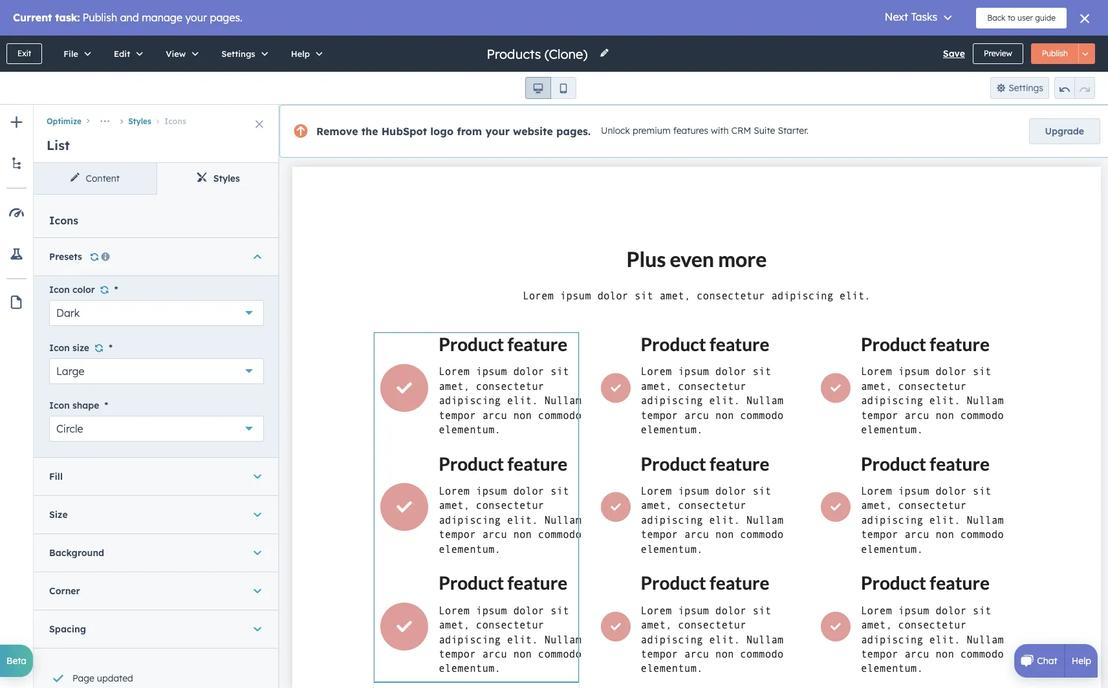 Task type: locate. For each thing, give the bounding box(es) containing it.
0 horizontal spatial styles
[[128, 116, 151, 126]]

content link
[[34, 163, 156, 194]]

page updated status
[[46, 657, 259, 689]]

0 vertical spatial help
[[291, 49, 310, 59]]

icons up presets
[[49, 214, 78, 227]]

settings right 'view' "button"
[[222, 49, 255, 59]]

publish button
[[1031, 43, 1079, 64]]

large button
[[49, 358, 264, 384]]

1 horizontal spatial icons
[[164, 116, 186, 126]]

circle button
[[49, 416, 264, 442]]

None field
[[486, 45, 592, 62]]

group
[[526, 77, 577, 99], [1055, 77, 1096, 99]]

2 icon from the top
[[49, 342, 70, 354]]

1 horizontal spatial group
[[1055, 77, 1096, 99]]

dark
[[56, 307, 80, 320]]

0 vertical spatial icon
[[49, 284, 70, 296]]

size
[[72, 342, 89, 354]]

shape
[[72, 400, 99, 412]]

caret image for size
[[254, 509, 261, 522]]

0 horizontal spatial settings
[[222, 49, 255, 59]]

1 horizontal spatial styles
[[213, 173, 240, 184]]

1 caret image from the top
[[254, 547, 261, 560]]

premium
[[633, 125, 671, 137]]

caret image for fill
[[254, 470, 261, 483]]

the
[[362, 125, 378, 138]]

list
[[47, 137, 70, 153]]

icon left size
[[49, 342, 70, 354]]

your
[[486, 125, 510, 138]]

0 horizontal spatial icons
[[49, 214, 78, 227]]

upgrade link
[[1029, 118, 1101, 144]]

1 vertical spatial styles
[[213, 173, 240, 184]]

tab panel
[[34, 195, 280, 689]]

1 vertical spatial settings
[[1009, 82, 1044, 94]]

0 vertical spatial caret image
[[254, 547, 261, 560]]

settings button
[[208, 36, 277, 72], [991, 77, 1050, 99]]

edit
[[114, 49, 130, 59]]

caret image inside presets dropdown button
[[254, 250, 261, 263]]

caret image
[[254, 250, 261, 263], [254, 470, 261, 483], [254, 509, 261, 522], [254, 623, 261, 636]]

3 caret image from the top
[[254, 509, 261, 522]]

spacing
[[49, 624, 86, 635]]

caret image inside size dropdown button
[[254, 509, 261, 522]]

publish group
[[1031, 43, 1096, 64]]

remove
[[316, 125, 358, 138]]

settings down preview button
[[1009, 82, 1044, 94]]

1 horizontal spatial settings
[[1009, 82, 1044, 94]]

icon
[[49, 284, 70, 296], [49, 342, 70, 354], [49, 400, 70, 412]]

2 vertical spatial icon
[[49, 400, 70, 412]]

caret image inside the "background" 'dropdown button'
[[254, 547, 261, 560]]

save
[[943, 48, 966, 60]]

publish
[[1042, 49, 1068, 58]]

view
[[166, 49, 186, 59]]

icon up circle
[[49, 400, 70, 412]]

large
[[56, 365, 84, 378]]

settings
[[222, 49, 255, 59], [1009, 82, 1044, 94]]

hubspot
[[382, 125, 427, 138]]

view button
[[152, 36, 208, 72]]

1 horizontal spatial settings button
[[991, 77, 1050, 99]]

content
[[86, 173, 120, 184]]

1 vertical spatial icon
[[49, 342, 70, 354]]

file button
[[50, 36, 100, 72]]

styles
[[128, 116, 151, 126], [213, 173, 240, 184]]

group up website
[[526, 77, 577, 99]]

1 icon from the top
[[49, 284, 70, 296]]

icon shape
[[49, 400, 99, 412]]

icon left color
[[49, 284, 70, 296]]

caret image inside 'spacing' dropdown button
[[254, 623, 261, 636]]

0 horizontal spatial help
[[291, 49, 310, 59]]

fill
[[49, 471, 63, 483]]

1 horizontal spatial help
[[1072, 656, 1092, 667]]

caret image
[[254, 547, 261, 560], [254, 585, 261, 598]]

navigation
[[34, 105, 280, 131]]

0 horizontal spatial group
[[526, 77, 577, 99]]

background
[[49, 547, 104, 559]]

1 vertical spatial help
[[1072, 656, 1092, 667]]

group down publish group
[[1055, 77, 1096, 99]]

2 caret image from the top
[[254, 585, 261, 598]]

1 caret image from the top
[[254, 250, 261, 263]]

presets button
[[49, 238, 264, 276]]

unlock premium features with crm suite starter.
[[601, 125, 809, 137]]

exit link
[[6, 43, 42, 64]]

0 horizontal spatial settings button
[[208, 36, 277, 72]]

icons right styles button
[[164, 116, 186, 126]]

size button
[[49, 496, 264, 534]]

2 caret image from the top
[[254, 470, 261, 483]]

icon for dark
[[49, 284, 70, 296]]

presets
[[49, 251, 82, 263]]

help
[[291, 49, 310, 59], [1072, 656, 1092, 667]]

4 caret image from the top
[[254, 623, 261, 636]]

1 vertical spatial caret image
[[254, 585, 261, 598]]

0 vertical spatial styles
[[128, 116, 151, 126]]

caret image inside 'corner' dropdown button
[[254, 585, 261, 598]]

suite
[[754, 125, 776, 137]]

tab list
[[34, 163, 280, 195]]

caret image inside 'fill' dropdown button
[[254, 470, 261, 483]]

icons
[[164, 116, 186, 126], [49, 214, 78, 227]]

help button
[[277, 36, 332, 72]]

1 vertical spatial icons
[[49, 214, 78, 227]]

icon for large
[[49, 342, 70, 354]]



Task type: describe. For each thing, give the bounding box(es) containing it.
corner
[[49, 586, 80, 597]]

tab list containing content
[[34, 163, 280, 195]]

caret image for background
[[254, 547, 261, 560]]

page
[[72, 673, 94, 685]]

3 icon from the top
[[49, 400, 70, 412]]

icons button
[[151, 116, 186, 126]]

icon color
[[49, 284, 95, 296]]

pages.
[[556, 125, 591, 138]]

file
[[64, 49, 78, 59]]

from
[[457, 125, 482, 138]]

exit
[[17, 49, 31, 58]]

logo
[[431, 125, 454, 138]]

1 group from the left
[[526, 77, 577, 99]]

beta
[[6, 656, 27, 667]]

size
[[49, 509, 68, 521]]

tab panel containing icons
[[34, 195, 280, 689]]

optimize
[[47, 116, 82, 126]]

fill button
[[49, 458, 264, 496]]

optimize button
[[47, 116, 82, 126]]

caret image for corner
[[254, 585, 261, 598]]

preview
[[984, 49, 1013, 58]]

navigation containing optimize
[[34, 105, 280, 131]]

0 vertical spatial icons
[[164, 116, 186, 126]]

upgrade
[[1046, 126, 1085, 137]]

2 group from the left
[[1055, 77, 1096, 99]]

chat
[[1038, 656, 1058, 667]]

background button
[[49, 535, 264, 572]]

edit button
[[100, 36, 152, 72]]

unlock
[[601, 125, 630, 137]]

0 vertical spatial settings button
[[208, 36, 277, 72]]

circle
[[56, 423, 83, 436]]

dark button
[[49, 300, 264, 326]]

website
[[513, 125, 553, 138]]

color
[[72, 284, 95, 296]]

styles inside tab list
[[213, 173, 240, 184]]

caret image for spacing
[[254, 623, 261, 636]]

with
[[711, 125, 729, 137]]

crm
[[732, 125, 752, 137]]

1 vertical spatial settings button
[[991, 77, 1050, 99]]

updated
[[97, 673, 133, 685]]

styles inside navigation
[[128, 116, 151, 126]]

beta button
[[0, 645, 33, 678]]

preview button
[[973, 43, 1024, 64]]

styles button
[[115, 116, 151, 126]]

close image
[[256, 120, 263, 128]]

starter.
[[778, 125, 809, 137]]

icon size
[[49, 342, 89, 354]]

styles link
[[156, 163, 280, 194]]

corner button
[[49, 573, 264, 610]]

help inside button
[[291, 49, 310, 59]]

page updated
[[72, 673, 133, 685]]

features
[[673, 125, 709, 137]]

save button
[[943, 46, 966, 61]]

spacing button
[[49, 611, 264, 648]]

0 vertical spatial settings
[[222, 49, 255, 59]]

remove the hubspot logo from your website pages.
[[316, 125, 591, 138]]



Task type: vqa. For each thing, say whether or not it's contained in the screenshot.
task icon
no



